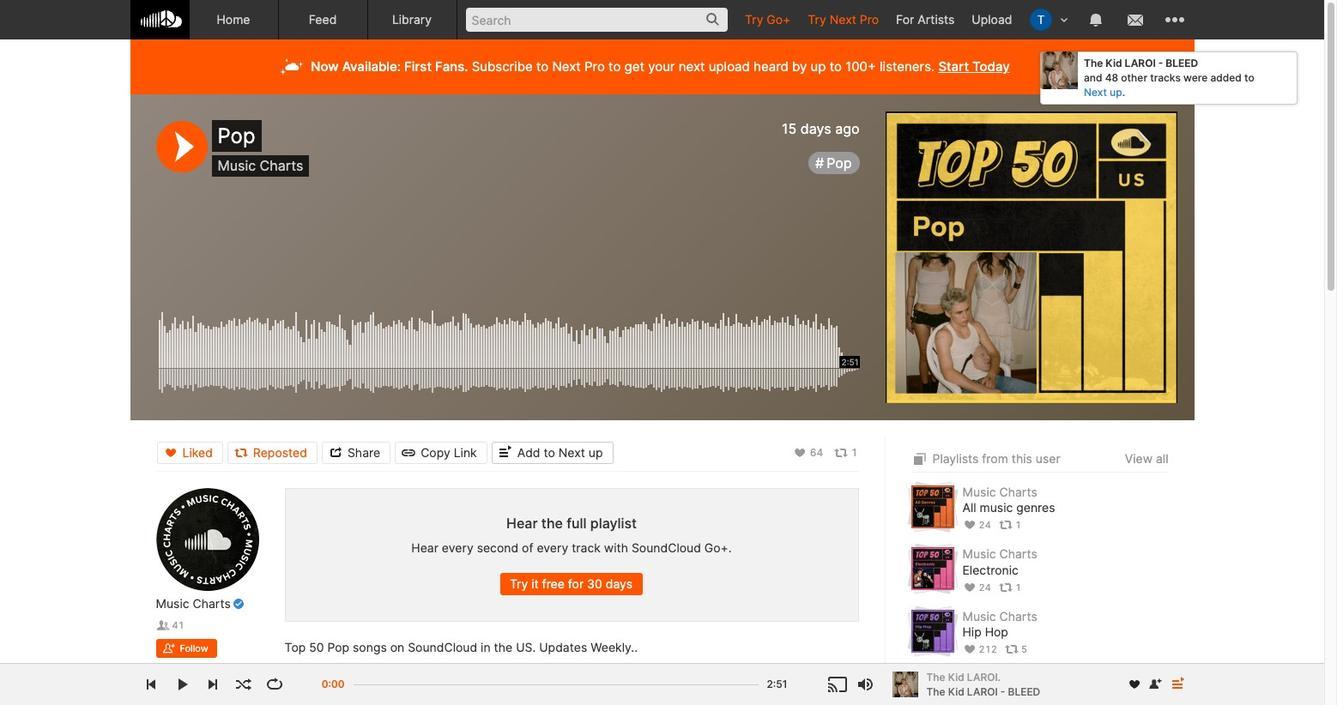 Task type: vqa. For each thing, say whether or not it's contained in the screenshot.
2:42
no



Task type: locate. For each thing, give the bounding box(es) containing it.
soundcloud
[[632, 541, 701, 555], [408, 641, 477, 655]]

copy link button
[[395, 442, 487, 464]]

charts for music charts electronic
[[999, 547, 1038, 562]]

1 all from the top
[[1156, 451, 1169, 466]]

feed link
[[279, 0, 368, 39]]

bleed
[[1166, 57, 1198, 70], [1008, 685, 1041, 698]]

bleed inside the kid laroi. the kid laroi - bleed
[[1008, 685, 1041, 698]]

0 vertical spatial -
[[1159, 57, 1163, 70]]

charts inside the music charts electronic
[[999, 547, 1038, 562]]

for artists
[[896, 12, 955, 27]]

next up 100+
[[830, 12, 856, 27]]

24 down the music at the right of page
[[979, 520, 991, 532]]

playlist stats element for music charts all music genres
[[963, 516, 1169, 535]]

get
[[624, 58, 645, 75]]

charts inside the music charts hip hop
[[999, 609, 1038, 624]]

laroi up "other"
[[1125, 57, 1156, 70]]

0 horizontal spatial every
[[442, 541, 474, 555]]

kid
[[1106, 57, 1122, 70], [948, 671, 964, 684], [948, 685, 964, 698]]

24 link down all
[[963, 520, 991, 532]]

1 right 64 link
[[851, 446, 858, 459]]

2 all from the top
[[1156, 686, 1169, 700]]

next right add
[[559, 445, 585, 460]]

64 for 64 likes
[[933, 686, 948, 700]]

soundcloud inside 'hear the full playlist hear every second of every track with soundcloud go+.'
[[632, 541, 701, 555]]

2 view from the top
[[1125, 686, 1153, 700]]

1 horizontal spatial pro
[[860, 12, 879, 27]]

1 vertical spatial up
[[589, 445, 603, 460]]

the left full
[[541, 515, 563, 532]]

try next pro link
[[799, 0, 888, 39]]

1 vertical spatial view all
[[1125, 686, 1169, 700]]

to inside button
[[544, 445, 555, 460]]

copy link
[[421, 445, 477, 460]]

1 vertical spatial bleed
[[1008, 685, 1041, 698]]

1 horizontal spatial laroi
[[1125, 57, 1156, 70]]

1 horizontal spatial 64
[[933, 686, 948, 700]]

pop link
[[809, 152, 860, 175]]

view all for 64 likes
[[1125, 686, 1169, 700]]

to right subscribe
[[536, 58, 549, 75]]

try it free for 30 days
[[510, 577, 633, 592]]

2 vertical spatial 1 link
[[999, 582, 1021, 594]]

2 view all from the top
[[1125, 686, 1169, 700]]

pro left for on the right top
[[860, 12, 879, 27]]

music for all
[[963, 485, 996, 500]]

1 vertical spatial the
[[927, 671, 946, 684]]

pro left get at the top left
[[585, 58, 605, 75]]

0 horizontal spatial the
[[494, 641, 513, 655]]

tara schultz's avatar element
[[1030, 9, 1052, 31]]

every
[[442, 541, 474, 555], [537, 541, 568, 555]]

all
[[1156, 451, 1169, 466], [1156, 686, 1169, 700]]

0 horizontal spatial laroi
[[967, 685, 998, 698]]

laroi.
[[967, 671, 1001, 684]]

- up tracks
[[1159, 57, 1163, 70]]

0 vertical spatial kid
[[1106, 57, 1122, 70]]

next down search search box
[[552, 58, 581, 75]]

2 vertical spatial next
[[559, 445, 585, 460]]

music inside the music charts hip hop
[[963, 609, 996, 624]]

-
[[1159, 57, 1163, 70], [1001, 685, 1005, 698]]

now available: first fans. subscribe to next pro to get your next upload heard by up to 100+ listeners. start today
[[311, 58, 1010, 75]]

2 vertical spatial kid
[[948, 685, 964, 698]]

home link
[[189, 0, 279, 39]]

the left "likes"
[[927, 685, 946, 698]]

212
[[979, 644, 997, 656]]

artists
[[918, 12, 955, 27]]

1 vertical spatial -
[[1001, 685, 1005, 698]]

1 down the music charts electronic
[[1015, 582, 1021, 594]]

1 horizontal spatial hear
[[506, 515, 538, 532]]

1 vertical spatial all
[[1156, 686, 1169, 700]]

the up 64 likes
[[927, 671, 946, 684]]

0 vertical spatial laroi
[[1125, 57, 1156, 70]]

add to next up button
[[492, 442, 613, 464]]

laroi inside the kid laroi. the kid laroi - bleed
[[967, 685, 998, 698]]

1 vertical spatial 1 link
[[999, 520, 1021, 532]]

to
[[536, 58, 549, 75], [609, 58, 621, 75], [830, 58, 842, 75], [1245, 71, 1255, 84], [544, 445, 555, 460]]

to left 100+
[[830, 58, 842, 75]]

0 horizontal spatial soundcloud
[[408, 641, 477, 655]]

hear up of
[[506, 515, 538, 532]]

music inside the music charts electronic
[[963, 547, 996, 562]]

0 vertical spatial 24
[[979, 520, 991, 532]]

0 vertical spatial bleed
[[1166, 57, 1198, 70]]

playlist stats element containing 212
[[963, 640, 1169, 659]]

1 link right 64 link
[[835, 446, 858, 460]]

24 link down the electronic link
[[963, 582, 991, 594]]

1 horizontal spatial try
[[745, 12, 763, 27]]

0 horizontal spatial -
[[1001, 685, 1005, 698]]

1 horizontal spatial soundcloud
[[632, 541, 701, 555]]

1 vertical spatial 1
[[1015, 520, 1021, 532]]

by
[[792, 58, 807, 75]]

1 for music charts all music genres
[[1015, 520, 1021, 532]]

music charts all music genres
[[963, 485, 1055, 515]]

try right go+
[[808, 12, 826, 27]]

go+.
[[705, 541, 732, 555]]

try for try next pro
[[808, 12, 826, 27]]

try left it
[[510, 577, 528, 592]]

0 vertical spatial the
[[541, 515, 563, 532]]

liked
[[182, 445, 213, 460]]

kid inside the kid laroi - bleed and 48 other tracks were added to next up .
[[1106, 57, 1122, 70]]

the right in
[[494, 641, 513, 655]]

2 horizontal spatial try
[[808, 12, 826, 27]]

for
[[568, 577, 584, 592]]

1 vertical spatial 24 link
[[963, 582, 991, 594]]

up
[[811, 58, 826, 75], [589, 445, 603, 460]]

1 vertical spatial 64
[[933, 686, 948, 700]]

full
[[567, 515, 587, 532]]

your
[[648, 58, 675, 75]]

0 vertical spatial pro
[[860, 12, 879, 27]]

2 horizontal spatial pop
[[827, 155, 852, 172]]

the
[[1084, 57, 1103, 70], [927, 671, 946, 684], [927, 685, 946, 698]]

the up and
[[1084, 57, 1103, 70]]

hear left second
[[411, 541, 439, 555]]

the kid laroi - bleed and 48 other tracks were added to next up .
[[1084, 57, 1255, 98]]

days right 15
[[801, 120, 831, 137]]

next
[[830, 12, 856, 27], [552, 58, 581, 75], [559, 445, 585, 460]]

64
[[810, 446, 823, 459], [933, 686, 948, 700]]

1 vertical spatial days
[[606, 577, 633, 592]]

view
[[1125, 451, 1153, 466], [1125, 686, 1153, 700]]

next
[[679, 58, 705, 75]]

try left go+
[[745, 12, 763, 27]]

1 vertical spatial kid
[[948, 671, 964, 684]]

upload link
[[963, 0, 1021, 39]]

0 vertical spatial 64
[[810, 446, 823, 459]]

bleed up were
[[1166, 57, 1198, 70]]

share button
[[322, 442, 391, 464]]

0 vertical spatial view
[[1125, 451, 1153, 466]]

from
[[982, 451, 1008, 466]]

first
[[404, 58, 432, 75]]

music charts link for music charts electronic
[[963, 547, 1038, 562]]

1 horizontal spatial the
[[541, 515, 563, 532]]

progress bar
[[353, 676, 758, 705]]

64 likes
[[933, 686, 977, 700]]

hear
[[506, 515, 538, 532], [411, 541, 439, 555]]

1 every from the left
[[442, 541, 474, 555]]

0 horizontal spatial pop
[[218, 124, 255, 148]]

24 for all
[[979, 520, 991, 532]]

the
[[541, 515, 563, 532], [494, 641, 513, 655]]

2 vertical spatial pop
[[327, 641, 349, 655]]

5
[[1021, 644, 1028, 656]]

for artists link
[[888, 0, 963, 39]]

1 vertical spatial view
[[1125, 686, 1153, 700]]

1 horizontal spatial days
[[801, 120, 831, 137]]

soundcloud right with
[[632, 541, 701, 555]]

Search search field
[[466, 8, 728, 32]]

1 horizontal spatial the kid laroi - bleed element
[[892, 672, 918, 698]]

pop for pop
[[827, 155, 852, 172]]

0 vertical spatial the
[[1084, 57, 1103, 70]]

1 link down the electronic link
[[999, 582, 1021, 594]]

1 link down the all music genres link
[[999, 520, 1021, 532]]

1 vertical spatial pop
[[827, 155, 852, 172]]

1 down the all music genres link
[[1015, 520, 1021, 532]]

to right add
[[544, 445, 555, 460]]

0 horizontal spatial bleed
[[1008, 685, 1041, 698]]

64 for 64
[[810, 446, 823, 459]]

the inside the kid laroi - bleed and 48 other tracks were added to next up .
[[1084, 57, 1103, 70]]

laroi down laroi.
[[967, 685, 998, 698]]

kid for laroi
[[1106, 57, 1122, 70]]

all music genres element
[[911, 486, 954, 529]]

1 24 from the top
[[979, 520, 991, 532]]

1 view from the top
[[1125, 451, 1153, 466]]

music inside "music charts all music genres"
[[963, 485, 996, 500]]

reposted button
[[227, 442, 318, 464]]

days
[[801, 120, 831, 137], [606, 577, 633, 592]]

1 vertical spatial 24
[[979, 582, 991, 594]]

1 vertical spatial hear
[[411, 541, 439, 555]]

ago
[[835, 120, 860, 137]]

1 horizontal spatial -
[[1159, 57, 1163, 70]]

24 for electronic
[[979, 582, 991, 594]]

0 vertical spatial view all
[[1125, 451, 1169, 466]]

pop music charts
[[218, 124, 303, 174]]

playlist stats element containing 64
[[613, 442, 858, 464]]

1 vertical spatial next
[[552, 58, 581, 75]]

0 horizontal spatial days
[[606, 577, 633, 592]]

1 for music charts electronic
[[1015, 582, 1021, 594]]

1 view all from the top
[[1125, 451, 1169, 466]]

0 horizontal spatial 64
[[810, 446, 823, 459]]

the kid laroi - bleed element down charts link
[[285, 698, 310, 706]]

every left second
[[442, 541, 474, 555]]

view all
[[1125, 451, 1169, 466], [1125, 686, 1169, 700]]

0 vertical spatial 24 link
[[963, 520, 991, 532]]

try for try go+
[[745, 12, 763, 27]]

pop inside 'pop music charts'
[[218, 124, 255, 148]]

charts inside "music charts all music genres"
[[999, 485, 1038, 500]]

try inside 'link'
[[808, 12, 826, 27]]

days right 30
[[606, 577, 633, 592]]

pop
[[218, 124, 255, 148], [827, 155, 852, 172], [327, 641, 349, 655]]

music charts electronic
[[963, 547, 1038, 577]]

0 vertical spatial all
[[1156, 451, 1169, 466]]

add to next up
[[517, 445, 603, 460]]

charts link
[[285, 665, 346, 684]]

0 vertical spatial pop
[[218, 124, 255, 148]]

24
[[979, 520, 991, 532], [979, 582, 991, 594]]

pop for pop music charts
[[218, 124, 255, 148]]

like image
[[911, 683, 929, 704]]

bleed inside the kid laroi - bleed and 48 other tracks were added to next up .
[[1166, 57, 1198, 70]]

bleed down the kid laroi. link
[[1008, 685, 1041, 698]]

tracks
[[1150, 71, 1181, 84]]

0 horizontal spatial the kid laroi - bleed element
[[285, 698, 310, 706]]

1
[[851, 446, 858, 459], [1015, 520, 1021, 532], [1015, 582, 1021, 594]]

music charts link
[[218, 157, 303, 174], [963, 485, 1038, 500], [963, 547, 1038, 562], [156, 597, 231, 612], [963, 609, 1038, 624]]

music
[[218, 157, 256, 174], [963, 485, 996, 500], [963, 547, 996, 562], [156, 597, 189, 611], [963, 609, 996, 624]]

0 vertical spatial next
[[830, 12, 856, 27]]

view all for playlists from this user
[[1125, 451, 1169, 466]]

1 horizontal spatial every
[[537, 541, 568, 555]]

0 vertical spatial hear
[[506, 515, 538, 532]]

the for the kid laroi - bleed and 48 other tracks were added to next up .
[[1084, 57, 1103, 70]]

playlists from this user
[[933, 451, 1061, 466]]

the kid laroi - bleed link
[[927, 685, 1041, 700]]

laroi
[[1125, 57, 1156, 70], [967, 685, 998, 698]]

24 down the electronic link
[[979, 582, 991, 594]]

1 link
[[835, 446, 858, 460], [999, 520, 1021, 532], [999, 582, 1021, 594]]

the kid laroi - bleed element
[[892, 672, 918, 698], [285, 698, 310, 706]]

0 horizontal spatial up
[[589, 445, 603, 460]]

electronic
[[963, 563, 1019, 577]]

100+
[[846, 58, 876, 75]]

charts inside 'pop music charts'
[[260, 157, 303, 174]]

2 24 from the top
[[979, 582, 991, 594]]

1 horizontal spatial pop
[[327, 641, 349, 655]]

to right the added
[[1245, 71, 1255, 84]]

1 24 link from the top
[[963, 520, 991, 532]]

2 vertical spatial 1
[[1015, 582, 1021, 594]]

the kid laroi. the kid laroi - bleed
[[927, 671, 1041, 698]]

64 link
[[793, 446, 823, 460]]

0 horizontal spatial try
[[510, 577, 528, 592]]

1 horizontal spatial up
[[811, 58, 826, 75]]

up right add
[[589, 445, 603, 460]]

None search field
[[457, 0, 736, 39]]

1 vertical spatial pro
[[585, 58, 605, 75]]

view for 64 likes
[[1125, 686, 1153, 700]]

try go+
[[745, 12, 791, 27]]

1 vertical spatial laroi
[[967, 685, 998, 698]]

soundcloud left in
[[408, 641, 477, 655]]

0 vertical spatial soundcloud
[[632, 541, 701, 555]]

- down the kid laroi. link
[[1001, 685, 1005, 698]]

the kid laroi - bleed element left 64 likes
[[892, 672, 918, 698]]

1 horizontal spatial bleed
[[1166, 57, 1198, 70]]

every right of
[[537, 541, 568, 555]]

2 24 link from the top
[[963, 582, 991, 594]]

up right by
[[811, 58, 826, 75]]

try go+ link
[[736, 0, 799, 39]]

were
[[1184, 71, 1208, 84]]

playlist stats element
[[613, 442, 858, 464], [963, 516, 1169, 535], [963, 578, 1169, 597], [963, 640, 1169, 659]]

0 horizontal spatial pro
[[585, 58, 605, 75]]



Task type: describe. For each thing, give the bounding box(es) containing it.
music charts link for music charts hip hop
[[963, 609, 1038, 624]]

to inside the kid laroi - bleed and 48 other tracks were added to next up .
[[1245, 71, 1255, 84]]

and
[[1084, 71, 1103, 84]]

1 vertical spatial soundcloud
[[408, 641, 477, 655]]

fans.
[[435, 58, 468, 75]]

0 vertical spatial 1
[[851, 446, 858, 459]]

pop element
[[885, 112, 1177, 403]]

start today link
[[938, 58, 1010, 75]]

0 vertical spatial days
[[801, 120, 831, 137]]

next up
[[1084, 85, 1122, 98]]

hip
[[963, 625, 982, 639]]

try next pro
[[808, 12, 879, 27]]

liked button
[[157, 442, 223, 464]]

to left get at the top left
[[609, 58, 621, 75]]

0 vertical spatial up
[[811, 58, 826, 75]]

24 link for electronic
[[963, 582, 991, 594]]

15
[[782, 120, 797, 137]]

hop
[[985, 625, 1008, 639]]

upload
[[709, 58, 750, 75]]

library
[[392, 12, 432, 27]]

playlist stats element for music charts hip hop
[[963, 640, 1169, 659]]

track
[[572, 541, 601, 555]]

top
[[285, 641, 306, 655]]

playlist
[[590, 515, 637, 532]]

playlists
[[933, 451, 979, 466]]

the for the kid laroi. the kid laroi - bleed
[[927, 671, 946, 684]]

on
[[390, 641, 404, 655]]

music for electronic
[[963, 547, 996, 562]]

today
[[972, 58, 1010, 75]]

go+
[[767, 12, 791, 27]]

follow button
[[156, 640, 217, 658]]

0 horizontal spatial hear
[[411, 541, 439, 555]]

heard
[[754, 58, 789, 75]]

electronic element
[[911, 548, 954, 591]]

this
[[1012, 451, 1032, 466]]

laroi inside the kid laroi - bleed and 48 other tracks were added to next up .
[[1125, 57, 1156, 70]]

all music genres link
[[963, 501, 1055, 516]]

it
[[531, 577, 539, 592]]

top 50 pop songs on soundcloud in the us. updates weekly..
[[285, 641, 638, 655]]

home
[[217, 12, 250, 27]]

genres
[[1016, 501, 1055, 515]]

all
[[963, 501, 976, 515]]

pro inside try next pro 'link'
[[860, 12, 879, 27]]

hip hop link
[[963, 625, 1008, 640]]

24 link for all
[[963, 520, 991, 532]]

.
[[1122, 85, 1125, 98]]

next inside 'link'
[[830, 12, 856, 27]]

us.
[[516, 641, 536, 655]]

next up image
[[1167, 675, 1187, 695]]

1 vertical spatial the
[[494, 641, 513, 655]]

upload
[[972, 12, 1012, 27]]

songs
[[353, 641, 387, 655]]

listeners.
[[880, 58, 935, 75]]

- inside the kid laroi. the kid laroi - bleed
[[1001, 685, 1005, 698]]

15 days ago
[[782, 120, 860, 137]]

subscribe
[[472, 58, 533, 75]]

next inside button
[[559, 445, 585, 460]]

share
[[348, 445, 380, 460]]

free
[[542, 577, 565, 592]]

music for hip
[[963, 609, 996, 624]]

30
[[587, 577, 602, 592]]

all for playlists from this user
[[1156, 451, 1169, 466]]

of
[[522, 541, 533, 555]]

music charts hip hop
[[963, 609, 1038, 639]]

charts for music charts hip hop
[[999, 609, 1038, 624]]

start
[[938, 58, 969, 75]]

library link
[[368, 0, 457, 39]]

- inside the kid laroi - bleed and 48 other tracks were added to next up .
[[1159, 57, 1163, 70]]

for
[[896, 12, 914, 27]]

music charts
[[156, 597, 231, 611]]

second
[[477, 541, 519, 555]]

41 link
[[156, 620, 184, 632]]

0 vertical spatial 1 link
[[835, 446, 858, 460]]

user
[[1036, 451, 1061, 466]]

music charts's avatar element
[[156, 488, 259, 591]]

2 vertical spatial the
[[927, 685, 946, 698]]

updates
[[539, 641, 587, 655]]

music
[[980, 501, 1013, 515]]

music charts link for music charts all music genres
[[963, 485, 1038, 500]]

in
[[481, 641, 491, 655]]

kid for laroi.
[[948, 671, 964, 684]]

charts for music charts all music genres
[[999, 485, 1038, 500]]

2 every from the left
[[537, 541, 568, 555]]

link
[[454, 445, 477, 460]]

1 link for music charts electronic
[[999, 582, 1021, 594]]

feed
[[309, 12, 337, 27]]

set image
[[911, 449, 929, 469]]

playlist stats element for music charts electronic
[[963, 578, 1169, 597]]

try for try it free for 30 days
[[510, 577, 528, 592]]

up inside button
[[589, 445, 603, 460]]

the inside 'hear the full playlist hear every second of every track with soundcloud go+.'
[[541, 515, 563, 532]]

electronic link
[[963, 563, 1019, 578]]

hear the full playlist hear every second of every track with soundcloud go+.
[[411, 515, 732, 555]]

now
[[311, 58, 339, 75]]

charts for music charts
[[193, 597, 231, 611]]

follow
[[180, 643, 208, 655]]

weekly..
[[591, 641, 638, 655]]

view for playlists from this user
[[1125, 451, 1153, 466]]

50
[[309, 641, 324, 655]]

next up link
[[1084, 85, 1122, 98]]

hip hop element
[[911, 610, 954, 653]]

with
[[604, 541, 628, 555]]

likes
[[951, 686, 977, 700]]

available:
[[342, 58, 401, 75]]

added
[[1211, 71, 1242, 84]]

reposted
[[253, 445, 307, 460]]

other
[[1121, 71, 1148, 84]]

1 link for music charts all music genres
[[999, 520, 1021, 532]]

all for 64 likes
[[1156, 686, 1169, 700]]

music inside 'pop music charts'
[[218, 157, 256, 174]]

0:00
[[322, 678, 345, 691]]



